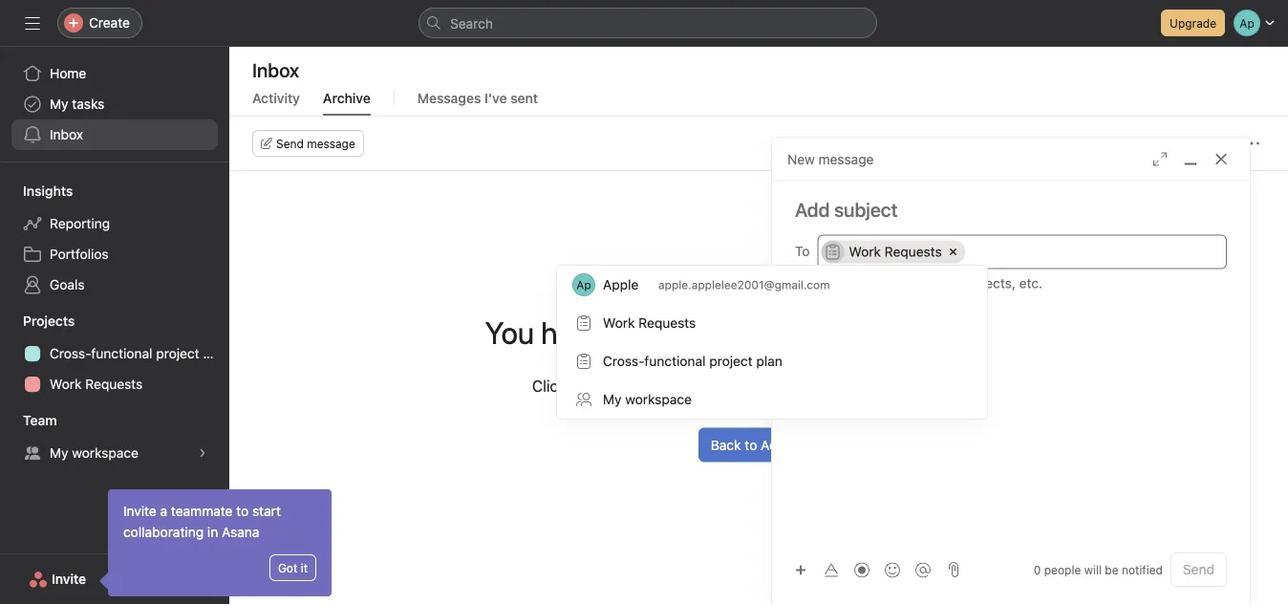 Task type: describe. For each thing, give the bounding box(es) containing it.
of
[[789, 377, 803, 395]]

click the archive icon in the top right of a notification to archive it.
[[532, 377, 985, 395]]

tasks
[[72, 96, 105, 112]]

2 archive from the left
[[918, 377, 968, 395]]

messages
[[417, 90, 481, 106]]

1 horizontal spatial inbox
[[252, 58, 299, 81]]

got it button
[[269, 554, 316, 581]]

collaborating
[[123, 524, 204, 540]]

invite for invite
[[52, 571, 86, 587]]

insert an object image
[[795, 564, 807, 576]]

plan
[[203, 346, 229, 361]]

cross-
[[50, 346, 91, 361]]

inbox inside global element
[[50, 127, 83, 142]]

workspace
[[72, 445, 138, 461]]

archived
[[645, 314, 757, 350]]

hide sidebar image
[[25, 15, 40, 31]]

upgrade
[[1170, 16, 1217, 30]]

send message button
[[252, 130, 364, 157]]

be
[[1105, 563, 1119, 576]]

at mention image
[[916, 562, 931, 578]]

it
[[301, 561, 308, 574]]

0
[[1034, 563, 1041, 576]]

in inside invite a teammate to start collaborating in asana got it
[[207, 524, 218, 540]]

asana
[[222, 524, 260, 540]]

create button
[[57, 8, 142, 38]]

work for work requests link
[[50, 376, 82, 392]]

goals
[[50, 277, 85, 292]]

to
[[795, 243, 810, 259]]

it.
[[972, 377, 985, 395]]

goals link
[[11, 270, 218, 300]]

projects element
[[0, 304, 229, 403]]

team
[[23, 412, 57, 428]]

top
[[726, 377, 749, 395]]

new message
[[788, 151, 874, 167]]

1 the from the left
[[570, 377, 593, 395]]

dialog containing new message
[[772, 138, 1250, 604]]

send for send message
[[276, 137, 304, 150]]

any
[[763, 314, 811, 350]]

back to activity
[[711, 437, 807, 453]]

formatting image
[[824, 562, 839, 578]]

message
[[307, 137, 355, 150]]

more actions image
[[1244, 136, 1260, 151]]

requests for work requests link
[[85, 376, 143, 392]]

messages i've sent link
[[417, 90, 538, 116]]

cross-functional project plan
[[50, 346, 229, 361]]

emoji image
[[885, 562, 900, 578]]

team button
[[0, 411, 57, 430]]

a inside invite a teammate to start collaborating in asana got it
[[160, 503, 167, 519]]

cross-functional project plan link
[[11, 338, 229, 369]]

right
[[753, 377, 785, 395]]

got
[[278, 561, 298, 574]]

close image
[[1214, 152, 1229, 167]]

notified
[[1122, 563, 1163, 576]]



Task type: locate. For each thing, give the bounding box(es) containing it.
1 horizontal spatial activity
[[761, 437, 807, 453]]

1 vertical spatial activity
[[761, 437, 807, 453]]

work inside cell
[[849, 244, 881, 260]]

you
[[485, 314, 534, 350]]

none text field inside work requests row
[[973, 240, 987, 263]]

0 vertical spatial a
[[807, 377, 815, 395]]

1 archive from the left
[[597, 377, 647, 395]]

0 vertical spatial my
[[50, 96, 68, 112]]

dialog
[[772, 138, 1250, 604]]

work requests row
[[821, 240, 1223, 268]]

1 vertical spatial my
[[50, 445, 68, 461]]

2 vertical spatial to
[[236, 503, 249, 519]]

work requests
[[849, 244, 942, 260], [50, 376, 143, 392]]

notification
[[819, 377, 897, 395]]

my down team
[[50, 445, 68, 461]]

my left the tasks
[[50, 96, 68, 112]]

0 vertical spatial send
[[276, 137, 304, 150]]

0 vertical spatial to
[[901, 377, 914, 395]]

portfolios link
[[11, 239, 218, 270]]

activity
[[252, 90, 300, 106], [761, 437, 807, 453]]

invite for invite a teammate to start collaborating in asana got it
[[123, 503, 157, 519]]

reporting link
[[11, 208, 218, 239]]

1 horizontal spatial a
[[807, 377, 815, 395]]

send inside send message button
[[276, 137, 304, 150]]

work requests for work requests cell at the top right
[[849, 244, 942, 260]]

click
[[532, 377, 566, 395]]

invite inside invite a teammate to start collaborating in asana got it
[[123, 503, 157, 519]]

a
[[807, 377, 815, 395], [160, 503, 167, 519]]

1 horizontal spatial work
[[849, 244, 881, 260]]

work requests inside cell
[[849, 244, 942, 260]]

0 horizontal spatial requests
[[85, 376, 143, 392]]

work
[[849, 244, 881, 260], [50, 376, 82, 392]]

home link
[[11, 58, 218, 89]]

start
[[252, 503, 281, 519]]

to up asana
[[236, 503, 249, 519]]

work requests for work requests link
[[50, 376, 143, 392]]

0 horizontal spatial inbox
[[50, 127, 83, 142]]

1 vertical spatial a
[[160, 503, 167, 519]]

create
[[89, 15, 130, 31]]

global element
[[0, 47, 229, 162]]

1 vertical spatial inbox
[[50, 127, 83, 142]]

to right notification
[[901, 377, 914, 395]]

0 horizontal spatial in
[[207, 524, 218, 540]]

invite a teammate to start collaborating in asana got it
[[123, 503, 308, 574]]

my for my workspace
[[50, 445, 68, 461]]

1 vertical spatial in
[[207, 524, 218, 540]]

send
[[276, 137, 304, 150], [1183, 562, 1215, 577]]

archive
[[323, 90, 371, 106]]

0 horizontal spatial work requests
[[50, 376, 143, 392]]

inbox link
[[11, 119, 218, 150]]

0 horizontal spatial to
[[236, 503, 249, 519]]

teammate
[[171, 503, 233, 519]]

haven't
[[541, 314, 638, 350]]

send for send
[[1183, 562, 1215, 577]]

expand popout to full screen image
[[1153, 152, 1168, 167]]

0 horizontal spatial work
[[50, 376, 82, 392]]

to right the "back"
[[745, 437, 757, 453]]

record a video image
[[854, 562, 870, 578]]

reporting
[[50, 216, 110, 231]]

1 vertical spatial invite
[[52, 571, 86, 587]]

a up 'collaborating'
[[160, 503, 167, 519]]

to
[[901, 377, 914, 395], [745, 437, 757, 453], [236, 503, 249, 519]]

requests
[[885, 244, 942, 260], [85, 376, 143, 392]]

my workspace link
[[11, 438, 218, 468]]

projects
[[23, 313, 75, 329]]

icon
[[651, 377, 680, 395]]

people
[[1044, 563, 1081, 576]]

1 vertical spatial work requests
[[50, 376, 143, 392]]

requests for work requests cell at the top right
[[885, 244, 942, 260]]

upgrade button
[[1161, 10, 1225, 36]]

you haven't archived any notifications yet.
[[485, 314, 1033, 350]]

1 horizontal spatial work requests
[[849, 244, 942, 260]]

in down teammate
[[207, 524, 218, 540]]

0 horizontal spatial archive
[[597, 377, 647, 395]]

my inside 'link'
[[50, 445, 68, 461]]

1 horizontal spatial to
[[745, 437, 757, 453]]

my inside global element
[[50, 96, 68, 112]]

work requests down cross-functional project plan link
[[50, 376, 143, 392]]

invite a teammate to start collaborating in asana tooltip
[[102, 489, 332, 596]]

1 vertical spatial to
[[745, 437, 757, 453]]

archive link
[[323, 90, 371, 116]]

send inside send button
[[1183, 562, 1215, 577]]

home
[[50, 65, 86, 81]]

inbox
[[252, 58, 299, 81], [50, 127, 83, 142]]

a right of
[[807, 377, 815, 395]]

my for my tasks
[[50, 96, 68, 112]]

send button
[[1171, 552, 1227, 587]]

work inside projects element
[[50, 376, 82, 392]]

activity right the "back"
[[761, 437, 807, 453]]

insights
[[23, 183, 73, 199]]

2 my from the top
[[50, 445, 68, 461]]

1 horizontal spatial the
[[700, 377, 722, 395]]

0 vertical spatial activity
[[252, 90, 300, 106]]

send right notified
[[1183, 562, 1215, 577]]

portfolios
[[50, 246, 109, 262]]

insights element
[[0, 174, 229, 304]]

in right icon
[[684, 377, 696, 395]]

work requests inside projects element
[[50, 376, 143, 392]]

Search tasks, projects, and more text field
[[419, 8, 877, 38]]

activity inside back to activity 'button'
[[761, 437, 807, 453]]

0 vertical spatial work
[[849, 244, 881, 260]]

inbox down my tasks in the left top of the page
[[50, 127, 83, 142]]

1 my from the top
[[50, 96, 68, 112]]

0 horizontal spatial the
[[570, 377, 593, 395]]

0 horizontal spatial a
[[160, 503, 167, 519]]

activity link
[[252, 90, 300, 116]]

work down cross-
[[50, 376, 82, 392]]

my tasks link
[[11, 89, 218, 119]]

notifications yet.
[[818, 314, 1033, 350]]

1 horizontal spatial invite
[[123, 503, 157, 519]]

requests inside cell
[[885, 244, 942, 260]]

inbox up activity link on the left of the page
[[252, 58, 299, 81]]

activity up send message button
[[252, 90, 300, 106]]

my tasks
[[50, 96, 105, 112]]

invite
[[123, 503, 157, 519], [52, 571, 86, 587]]

archive left icon
[[597, 377, 647, 395]]

functional
[[91, 346, 152, 361]]

work for work requests cell at the top right
[[849, 244, 881, 260]]

requests inside projects element
[[85, 376, 143, 392]]

my
[[50, 96, 68, 112], [50, 445, 68, 461]]

0 vertical spatial invite
[[123, 503, 157, 519]]

back to activity button
[[698, 428, 819, 462]]

0 horizontal spatial send
[[276, 137, 304, 150]]

invite inside button
[[52, 571, 86, 587]]

toolbar
[[788, 556, 940, 583]]

1 vertical spatial send
[[1183, 562, 1215, 577]]

requests up notifications yet.
[[885, 244, 942, 260]]

1 horizontal spatial requests
[[885, 244, 942, 260]]

0 vertical spatial requests
[[885, 244, 942, 260]]

back
[[711, 437, 741, 453]]

0 vertical spatial work requests
[[849, 244, 942, 260]]

1 vertical spatial work
[[50, 376, 82, 392]]

1 vertical spatial requests
[[85, 376, 143, 392]]

send left message
[[276, 137, 304, 150]]

None text field
[[973, 240, 987, 263]]

the
[[570, 377, 593, 395], [700, 377, 722, 395]]

the left top
[[700, 377, 722, 395]]

1 horizontal spatial archive
[[918, 377, 968, 395]]

insights button
[[0, 182, 73, 201]]

0 horizontal spatial invite
[[52, 571, 86, 587]]

0 horizontal spatial activity
[[252, 90, 300, 106]]

i've
[[485, 90, 507, 106]]

toolbar inside dialog
[[788, 556, 940, 583]]

archive
[[597, 377, 647, 395], [918, 377, 968, 395]]

2 horizontal spatial to
[[901, 377, 914, 395]]

2 the from the left
[[700, 377, 722, 395]]

invite button
[[16, 562, 99, 596]]

work requests cell
[[821, 240, 966, 263]]

to inside invite a teammate to start collaborating in asana got it
[[236, 503, 249, 519]]

will
[[1084, 563, 1102, 576]]

project
[[156, 346, 199, 361]]

1 horizontal spatial send
[[1183, 562, 1215, 577]]

requests down cross-functional project plan link
[[85, 376, 143, 392]]

messages i've sent
[[417, 90, 538, 106]]

0 vertical spatial inbox
[[252, 58, 299, 81]]

work requests link
[[11, 369, 218, 400]]

the right "click"
[[570, 377, 593, 395]]

work right the "to"
[[849, 244, 881, 260]]

0 vertical spatial in
[[684, 377, 696, 395]]

archive left it.
[[918, 377, 968, 395]]

teams element
[[0, 403, 229, 472]]

work requests up notifications yet.
[[849, 244, 942, 260]]

sent
[[511, 90, 538, 106]]

my workspace
[[50, 445, 138, 461]]

projects button
[[0, 312, 75, 331]]

send message
[[276, 137, 355, 150]]

0 people will be notified
[[1034, 563, 1163, 576]]

Add subject text field
[[772, 197, 1250, 223]]

1 horizontal spatial in
[[684, 377, 696, 395]]

see details, my workspace image
[[197, 447, 208, 459]]

in
[[684, 377, 696, 395], [207, 524, 218, 540]]

to inside back to activity 'button'
[[745, 437, 757, 453]]

minimize image
[[1183, 152, 1199, 167]]



Task type: vqa. For each thing, say whether or not it's contained in the screenshot.
'cell' at the top right of page in the Header To do tree grid
no



